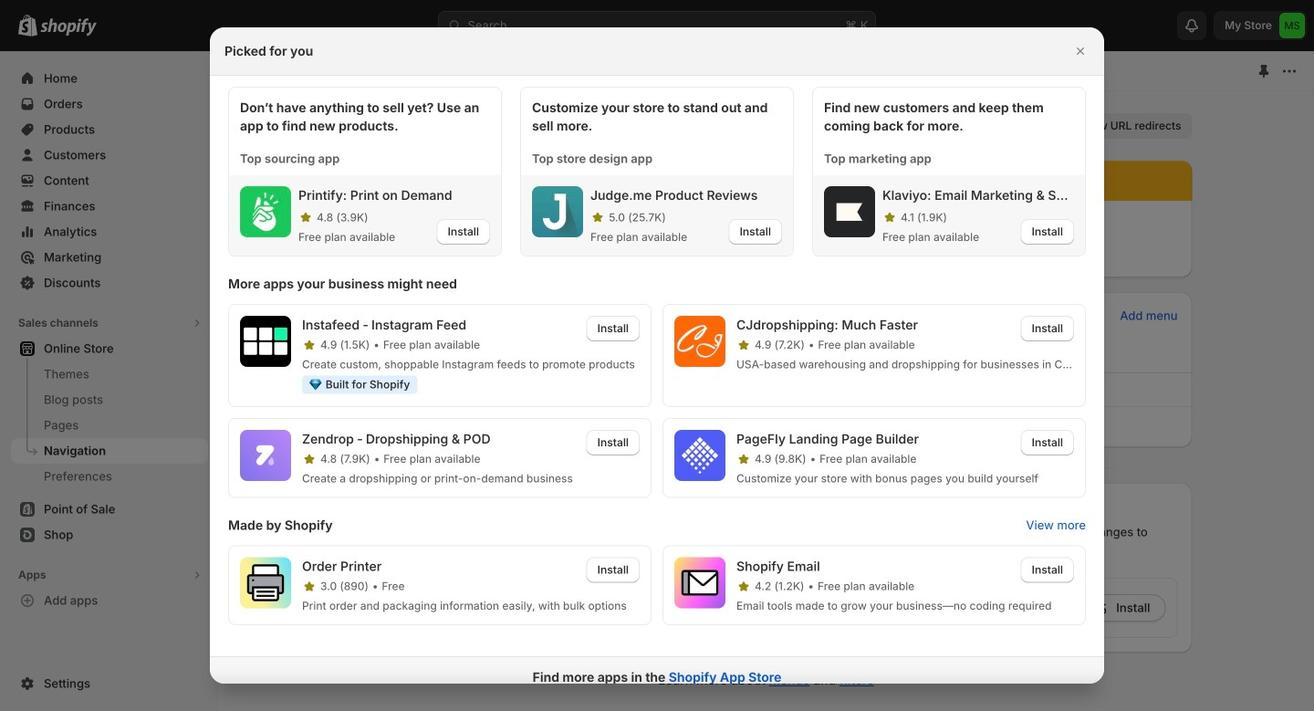 Task type: vqa. For each thing, say whether or not it's contained in the screenshot.
"Online Store" image
yes



Task type: locate. For each thing, give the bounding box(es) containing it.
dialog
[[0, 27, 1314, 697]]

built for shopify image
[[309, 379, 322, 390]]

online store image
[[230, 62, 248, 80]]

shopify image
[[40, 18, 97, 36]]



